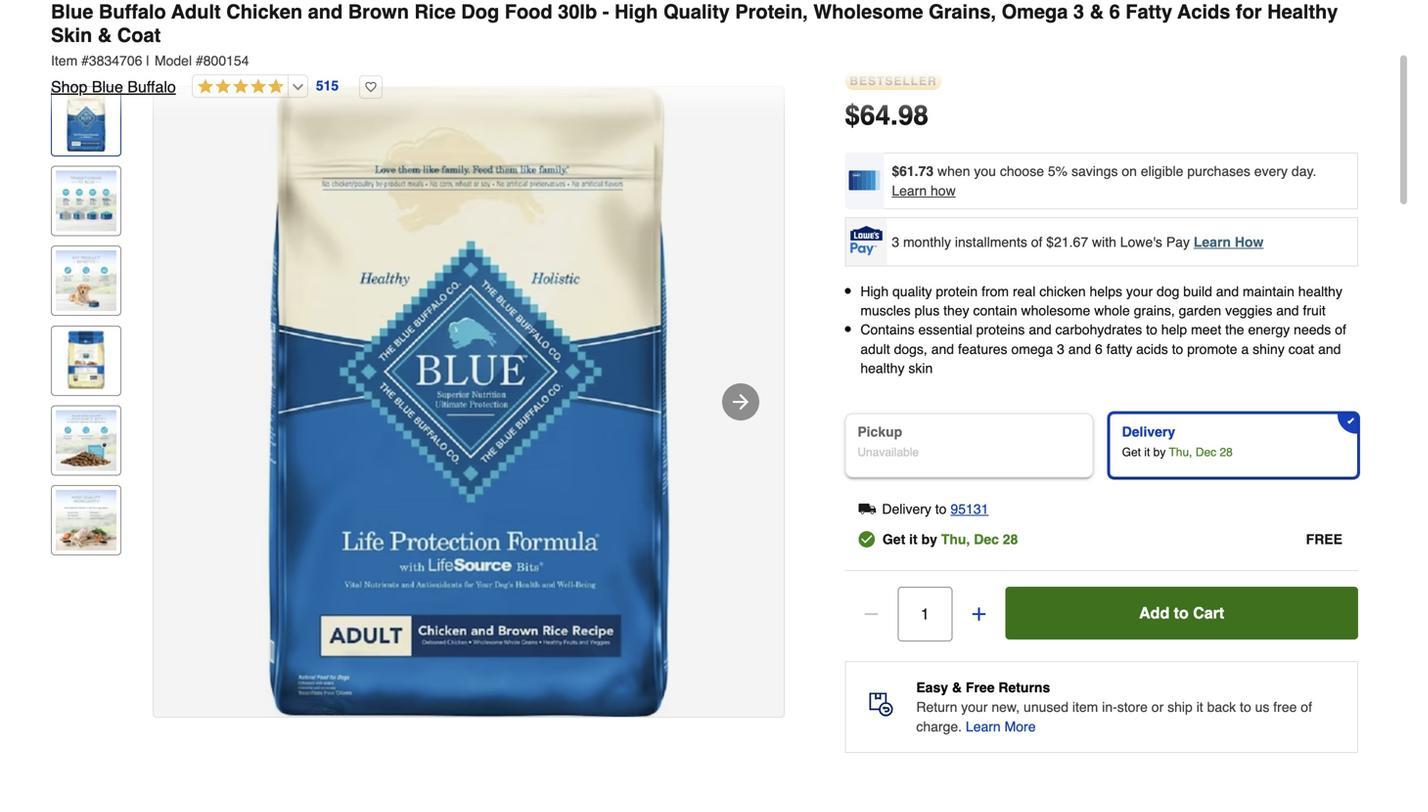 Task type: describe. For each thing, give the bounding box(es) containing it.
item number 3 8 3 4 7 0 6 and model number 8 0 0 1 5 4 element
[[51, 51, 1359, 70]]

.
[[891, 100, 898, 131]]

95131
[[951, 502, 989, 517]]

coat
[[117, 24, 161, 46]]

95131 button
[[951, 498, 989, 521]]

for
[[1236, 0, 1262, 23]]

truck filled image
[[859, 501, 876, 518]]

it inside delivery get it by thu, dec 28
[[1145, 446, 1150, 460]]

high quality protein from real chicken helps your dog build and maintain healthy muscles plus they contain wholesome whole grains, garden veggies and fruit contains essential proteins and carbohydrates to help meet the energy needs of adult dogs, and features omega 3 and 6 fatty acids to promote a shiny coat and healthy skin
[[861, 284, 1347, 376]]

515
[[316, 78, 339, 94]]

how
[[1235, 234, 1264, 250]]

800154
[[203, 53, 249, 69]]

Stepper number input field with increment and decrement buttons number field
[[898, 587, 953, 642]]

check circle filled image
[[859, 531, 875, 549]]

add to cart button
[[1006, 587, 1359, 640]]

with
[[1092, 234, 1117, 250]]

and up omega
[[1029, 322, 1052, 338]]

protein
[[936, 284, 978, 300]]

blue buffalo  #800154 - thumbnail6 image
[[56, 490, 116, 551]]

savings
[[1072, 163, 1118, 179]]

wholesome
[[1021, 303, 1091, 319]]

dogs,
[[894, 341, 928, 357]]

whole
[[1094, 303, 1130, 319]]

protein,
[[735, 0, 808, 23]]

needs
[[1294, 322, 1331, 338]]

shop
[[51, 78, 87, 96]]

1 # from the left
[[81, 53, 89, 69]]

unused
[[1024, 700, 1069, 715]]

energy
[[1248, 322, 1290, 338]]

item
[[1073, 700, 1099, 715]]

lowes pay logo image
[[847, 226, 886, 255]]

when
[[938, 163, 970, 179]]

skin
[[51, 24, 92, 46]]

1 vertical spatial get
[[883, 532, 906, 548]]

contains
[[861, 322, 915, 338]]

proteins
[[976, 322, 1025, 338]]

to inside easy & free returns return your new, unused item in-store or ship it back to us free of charge.
[[1240, 700, 1252, 715]]

option group containing pickup
[[837, 406, 1366, 486]]

adult
[[171, 0, 221, 23]]

skin
[[909, 361, 933, 376]]

0 vertical spatial healthy
[[1299, 284, 1343, 300]]

grains,
[[1134, 303, 1175, 319]]

0 horizontal spatial dec
[[974, 532, 999, 548]]

dog
[[1157, 284, 1180, 300]]

it inside easy & free returns return your new, unused item in-store or ship it back to us free of charge.
[[1197, 700, 1204, 715]]

to inside button
[[1174, 604, 1189, 622]]

6 inside blue buffalo  adult chicken and brown rice dog food 30lb - high quality protein, wholesome grains, omega 3 & 6 fatty acids for healthy skin & coat item # 3834706 | model # 800154
[[1110, 0, 1120, 23]]

grains,
[[929, 0, 996, 23]]

quality
[[893, 284, 932, 300]]

features
[[958, 341, 1008, 357]]

of inside easy & free returns return your new, unused item in-store or ship it back to us free of charge.
[[1301, 700, 1313, 715]]

to left the 95131 'button'
[[936, 502, 947, 517]]

1 vertical spatial learn
[[1194, 234, 1231, 250]]

adult
[[861, 341, 890, 357]]

carbohydrates
[[1056, 322, 1143, 338]]

dec inside delivery get it by thu, dec 28
[[1196, 446, 1217, 460]]

6 inside high quality protein from real chicken helps your dog build and maintain healthy muscles plus they contain wholesome whole grains, garden veggies and fruit contains essential proteins and carbohydrates to help meet the energy needs of adult dogs, and features omega 3 and 6 fatty acids to promote a shiny coat and healthy skin
[[1095, 341, 1103, 357]]

wholesome
[[814, 0, 924, 23]]

promote
[[1187, 341, 1238, 357]]

3 inside high quality protein from real chicken helps your dog build and maintain healthy muscles plus they contain wholesome whole grains, garden veggies and fruit contains essential proteins and carbohydrates to help meet the energy needs of adult dogs, and features omega 3 and 6 fatty acids to promote a shiny coat and healthy skin
[[1057, 341, 1065, 357]]

helps
[[1090, 284, 1123, 300]]

28 inside delivery get it by thu, dec 28
[[1220, 446, 1233, 460]]

blue buffalo  #800154 - thumbnail5 image
[[56, 410, 116, 471]]

easy
[[916, 680, 948, 696]]

$61.73
[[892, 163, 934, 179]]

blue buffalo  #800154 - thumbnail2 image
[[56, 171, 116, 232]]

$61.73 when you choose 5% savings on eligible purchases every day. learn how
[[892, 163, 1317, 199]]

the
[[1226, 322, 1245, 338]]

and inside blue buffalo  adult chicken and brown rice dog food 30lb - high quality protein, wholesome grains, omega 3 & 6 fatty acids for healthy skin & coat item # 3834706 | model # 800154
[[308, 0, 343, 23]]

model
[[155, 53, 192, 69]]

98
[[898, 100, 929, 131]]

day.
[[1292, 163, 1317, 179]]

unavailable
[[858, 446, 919, 460]]

thu, inside delivery get it by thu, dec 28
[[1169, 446, 1193, 460]]

add to cart
[[1139, 604, 1225, 622]]

3 monthly installments of $21.67 with lowe's pay learn how
[[892, 234, 1264, 250]]

veggies
[[1226, 303, 1273, 319]]

blue inside blue buffalo  adult chicken and brown rice dog food 30lb - high quality protein, wholesome grains, omega 3 & 6 fatty acids for healthy skin & coat item # 3834706 | model # 800154
[[51, 0, 93, 23]]

$21.67
[[1047, 234, 1089, 250]]

shop blue buffalo
[[51, 78, 176, 96]]

us
[[1255, 700, 1270, 715]]

to down "help"
[[1172, 341, 1184, 357]]

brown
[[348, 0, 409, 23]]

on
[[1122, 163, 1137, 179]]

learn more
[[966, 719, 1036, 735]]

maintain
[[1243, 284, 1295, 300]]

-
[[603, 0, 609, 23]]

fruit
[[1303, 303, 1326, 319]]

4.7 stars image
[[193, 78, 284, 96]]

your inside easy & free returns return your new, unused item in-store or ship it back to us free of charge.
[[961, 700, 988, 715]]

high inside high quality protein from real chicken helps your dog build and maintain healthy muscles plus they contain wholesome whole grains, garden veggies and fruit contains essential proteins and carbohydrates to help meet the energy needs of adult dogs, and features omega 3 and 6 fatty acids to promote a shiny coat and healthy skin
[[861, 284, 889, 300]]

|
[[146, 53, 150, 69]]

chicken
[[226, 0, 302, 23]]

help
[[1162, 322, 1187, 338]]

back
[[1207, 700, 1236, 715]]

fatty
[[1126, 0, 1173, 23]]

rice
[[415, 0, 456, 23]]

get inside delivery get it by thu, dec 28
[[1122, 446, 1141, 460]]

0 horizontal spatial of
[[1031, 234, 1043, 250]]

3 inside blue buffalo  adult chicken and brown rice dog food 30lb - high quality protein, wholesome grains, omega 3 & 6 fatty acids for healthy skin & coat item # 3834706 | model # 800154
[[1074, 0, 1085, 23]]

2 # from the left
[[196, 53, 203, 69]]

shiny
[[1253, 341, 1285, 357]]



Task type: locate. For each thing, give the bounding box(es) containing it.
and left 'fruit'
[[1277, 303, 1299, 319]]

it
[[1145, 446, 1150, 460], [909, 532, 918, 548], [1197, 700, 1204, 715]]

learn inside learn more link
[[966, 719, 1001, 735]]

0 horizontal spatial 6
[[1095, 341, 1103, 357]]

1 horizontal spatial learn
[[966, 719, 1001, 735]]

1 horizontal spatial by
[[1154, 446, 1166, 460]]

0 horizontal spatial your
[[961, 700, 988, 715]]

2 vertical spatial of
[[1301, 700, 1313, 715]]

1 horizontal spatial high
[[861, 284, 889, 300]]

pay
[[1167, 234, 1190, 250]]

blue buffalo  #800154 - thumbnail3 image
[[56, 251, 116, 311]]

return
[[916, 700, 958, 715]]

0 vertical spatial learn
[[892, 183, 927, 199]]

learn how link
[[1194, 234, 1264, 250]]

get it by thu, dec 28
[[883, 532, 1018, 548]]

real
[[1013, 284, 1036, 300]]

to
[[1146, 322, 1158, 338], [1172, 341, 1184, 357], [936, 502, 947, 517], [1174, 604, 1189, 622], [1240, 700, 1252, 715]]

of left $21.67
[[1031, 234, 1043, 250]]

1 vertical spatial dec
[[974, 532, 999, 548]]

high right the -
[[615, 0, 658, 23]]

charge.
[[916, 719, 962, 735]]

# right the item
[[81, 53, 89, 69]]

high inside blue buffalo  adult chicken and brown rice dog food 30lb - high quality protein, wholesome grains, omega 3 & 6 fatty acids for healthy skin & coat item # 3834706 | model # 800154
[[615, 0, 658, 23]]

0 horizontal spatial get
[[883, 532, 906, 548]]

plus image
[[969, 605, 989, 624]]

by inside delivery get it by thu, dec 28
[[1154, 446, 1166, 460]]

3834706
[[89, 53, 142, 69]]

learn down $61.73
[[892, 183, 927, 199]]

item
[[51, 53, 78, 69]]

1 vertical spatial healthy
[[861, 361, 905, 376]]

blue buffalo  adult chicken and brown rice dog food 30lb - high quality protein, wholesome grains, omega 3 & 6 fatty acids for healthy skin & coat item # 3834706 | model # 800154
[[51, 0, 1338, 69]]

1 horizontal spatial healthy
[[1299, 284, 1343, 300]]

by
[[1154, 446, 1166, 460], [922, 532, 938, 548]]

1 horizontal spatial of
[[1301, 700, 1313, 715]]

1 vertical spatial your
[[961, 700, 988, 715]]

learn down new,
[[966, 719, 1001, 735]]

a
[[1242, 341, 1249, 357]]

2 horizontal spatial 3
[[1074, 0, 1085, 23]]

0 vertical spatial your
[[1126, 284, 1153, 300]]

blue buffalo  #800154 image
[[154, 87, 784, 717]]

blue
[[51, 0, 93, 23], [92, 78, 123, 96]]

plus
[[915, 303, 940, 319]]

1 horizontal spatial 28
[[1220, 446, 1233, 460]]

of right needs
[[1335, 322, 1347, 338]]

returns
[[999, 680, 1051, 696]]

heart outline image
[[359, 75, 383, 99]]

1 horizontal spatial 6
[[1110, 0, 1120, 23]]

minus image
[[862, 605, 881, 624]]

learn inside $61.73 when you choose 5% savings on eligible purchases every day. learn how
[[892, 183, 927, 199]]

of right free
[[1301, 700, 1313, 715]]

6 down carbohydrates
[[1095, 341, 1103, 357]]

every
[[1255, 163, 1288, 179]]

food
[[505, 0, 553, 23]]

in-
[[1102, 700, 1118, 715]]

more
[[1005, 719, 1036, 735]]

omega
[[1012, 341, 1053, 357]]

add
[[1139, 604, 1170, 622]]

store
[[1118, 700, 1148, 715]]

2 horizontal spatial &
[[1090, 0, 1104, 23]]

0 vertical spatial delivery
[[1122, 424, 1176, 440]]

delivery
[[1122, 424, 1176, 440], [882, 502, 932, 517]]

0 horizontal spatial &
[[98, 24, 112, 46]]

lowe's
[[1120, 234, 1163, 250]]

and up veggies
[[1216, 284, 1239, 300]]

0 vertical spatial blue
[[51, 0, 93, 23]]

of
[[1031, 234, 1043, 250], [1335, 322, 1347, 338], [1301, 700, 1313, 715]]

get
[[1122, 446, 1141, 460], [883, 532, 906, 548]]

free
[[966, 680, 995, 696]]

blue buffalo  #800154 - thumbnail4 image
[[56, 331, 116, 391]]

0 horizontal spatial learn
[[892, 183, 927, 199]]

ship
[[1168, 700, 1193, 715]]

installments
[[955, 234, 1028, 250]]

healthy
[[1268, 0, 1338, 23]]

high up muscles
[[861, 284, 889, 300]]

you
[[974, 163, 996, 179]]

1 horizontal spatial your
[[1126, 284, 1153, 300]]

2 horizontal spatial of
[[1335, 322, 1347, 338]]

28
[[1220, 446, 1233, 460], [1003, 532, 1018, 548]]

free
[[1306, 532, 1343, 548]]

blue up skin
[[51, 0, 93, 23]]

and left brown
[[308, 0, 343, 23]]

choose
[[1000, 163, 1044, 179]]

0 vertical spatial of
[[1031, 234, 1043, 250]]

0 horizontal spatial delivery
[[882, 502, 932, 517]]

0 horizontal spatial healthy
[[861, 361, 905, 376]]

to left us
[[1240, 700, 1252, 715]]

1 vertical spatial blue
[[92, 78, 123, 96]]

to right add
[[1174, 604, 1189, 622]]

2 vertical spatial it
[[1197, 700, 1204, 715]]

2 vertical spatial learn
[[966, 719, 1001, 735]]

& inside easy & free returns return your new, unused item in-store or ship it back to us free of charge.
[[952, 680, 962, 696]]

& left free
[[952, 680, 962, 696]]

build
[[1184, 284, 1213, 300]]

they
[[944, 303, 970, 319]]

healthy down adult
[[861, 361, 905, 376]]

#
[[81, 53, 89, 69], [196, 53, 203, 69]]

0 vertical spatial 3
[[1074, 0, 1085, 23]]

of inside high quality protein from real chicken helps your dog build and maintain healthy muscles plus they contain wholesome whole grains, garden veggies and fruit contains essential proteins and carbohydrates to help meet the energy needs of adult dogs, and features omega 3 and 6 fatty acids to promote a shiny coat and healthy skin
[[1335, 322, 1347, 338]]

and down needs
[[1318, 341, 1341, 357]]

# right model
[[196, 53, 203, 69]]

0 vertical spatial get
[[1122, 446, 1141, 460]]

quality
[[664, 0, 730, 23]]

2 vertical spatial 3
[[1057, 341, 1065, 357]]

dog
[[461, 0, 499, 23]]

0 vertical spatial high
[[615, 0, 658, 23]]

your up grains, on the right top of page
[[1126, 284, 1153, 300]]

healthy
[[1299, 284, 1343, 300], [861, 361, 905, 376]]

dec
[[1196, 446, 1217, 460], [974, 532, 999, 548]]

1 horizontal spatial delivery
[[1122, 424, 1176, 440]]

delivery to 95131
[[882, 502, 989, 517]]

fatty
[[1107, 341, 1133, 357]]

acids
[[1178, 0, 1231, 23]]

1 vertical spatial &
[[98, 24, 112, 46]]

1 vertical spatial by
[[922, 532, 938, 548]]

and down essential at top right
[[932, 341, 954, 357]]

& left fatty
[[1090, 0, 1104, 23]]

1 vertical spatial delivery
[[882, 502, 932, 517]]

& up '3834706'
[[98, 24, 112, 46]]

0 vertical spatial thu,
[[1169, 446, 1193, 460]]

1 vertical spatial thu,
[[941, 532, 970, 548]]

free
[[1274, 700, 1297, 715]]

0 vertical spatial 28
[[1220, 446, 1233, 460]]

delivery right truck filled icon
[[882, 502, 932, 517]]

buffalo inside blue buffalo  adult chicken and brown rice dog food 30lb - high quality protein, wholesome grains, omega 3 & 6 fatty acids for healthy skin & coat item # 3834706 | model # 800154
[[99, 0, 166, 23]]

6 left fatty
[[1110, 0, 1120, 23]]

essential
[[919, 322, 973, 338]]

meet
[[1191, 322, 1222, 338]]

2 vertical spatial &
[[952, 680, 962, 696]]

contain
[[973, 303, 1018, 319]]

pickup unavailable
[[858, 424, 919, 460]]

1 vertical spatial 6
[[1095, 341, 1103, 357]]

64
[[860, 100, 891, 131]]

0 vertical spatial 6
[[1110, 0, 1120, 23]]

coat
[[1289, 341, 1315, 357]]

new,
[[992, 700, 1020, 715]]

blue down '3834706'
[[92, 78, 123, 96]]

blue buffalo  #800154 - thumbnail image
[[56, 91, 116, 152]]

0 vertical spatial dec
[[1196, 446, 1217, 460]]

0 vertical spatial by
[[1154, 446, 1166, 460]]

delivery for get
[[1122, 424, 1176, 440]]

from
[[982, 284, 1009, 300]]

1 horizontal spatial thu,
[[1169, 446, 1193, 460]]

0 horizontal spatial 28
[[1003, 532, 1018, 548]]

0 horizontal spatial #
[[81, 53, 89, 69]]

delivery get it by thu, dec 28
[[1122, 424, 1233, 460]]

and down carbohydrates
[[1069, 341, 1092, 357]]

how
[[931, 183, 956, 199]]

cart
[[1193, 604, 1225, 622]]

muscles
[[861, 303, 911, 319]]

1 vertical spatial 3
[[892, 234, 900, 250]]

1 vertical spatial it
[[909, 532, 918, 548]]

option group
[[837, 406, 1366, 486]]

learn
[[892, 183, 927, 199], [1194, 234, 1231, 250], [966, 719, 1001, 735]]

0 horizontal spatial high
[[615, 0, 658, 23]]

delivery for to
[[882, 502, 932, 517]]

omega
[[1002, 0, 1068, 23]]

healthy up 'fruit'
[[1299, 284, 1343, 300]]

0 vertical spatial buffalo
[[99, 0, 166, 23]]

pickup
[[858, 424, 903, 440]]

6
[[1110, 0, 1120, 23], [1095, 341, 1103, 357]]

0 horizontal spatial by
[[922, 532, 938, 548]]

1 horizontal spatial it
[[1145, 446, 1150, 460]]

2 horizontal spatial learn
[[1194, 234, 1231, 250]]

2 horizontal spatial it
[[1197, 700, 1204, 715]]

$
[[845, 100, 860, 131]]

delivery inside delivery get it by thu, dec 28
[[1122, 424, 1176, 440]]

1 horizontal spatial #
[[196, 53, 203, 69]]

1 vertical spatial buffalo
[[128, 78, 176, 96]]

easy & free returns return your new, unused item in-store or ship it back to us free of charge.
[[916, 680, 1313, 735]]

0 vertical spatial &
[[1090, 0, 1104, 23]]

to up acids
[[1146, 322, 1158, 338]]

0 horizontal spatial thu,
[[941, 532, 970, 548]]

1 horizontal spatial 3
[[1057, 341, 1065, 357]]

buffalo down |
[[128, 78, 176, 96]]

1 vertical spatial 28
[[1003, 532, 1018, 548]]

your down free
[[961, 700, 988, 715]]

3
[[1074, 0, 1085, 23], [892, 234, 900, 250], [1057, 341, 1065, 357]]

0 horizontal spatial 3
[[892, 234, 900, 250]]

1 vertical spatial of
[[1335, 322, 1347, 338]]

0 vertical spatial it
[[1145, 446, 1150, 460]]

1 horizontal spatial &
[[952, 680, 962, 696]]

your
[[1126, 284, 1153, 300], [961, 700, 988, 715]]

0 horizontal spatial it
[[909, 532, 918, 548]]

chicken
[[1040, 284, 1086, 300]]

learn right pay
[[1194, 234, 1231, 250]]

1 horizontal spatial dec
[[1196, 446, 1217, 460]]

buffalo up coat
[[99, 0, 166, 23]]

your inside high quality protein from real chicken helps your dog build and maintain healthy muscles plus they contain wholesome whole grains, garden veggies and fruit contains essential proteins and carbohydrates to help meet the energy needs of adult dogs, and features omega 3 and 6 fatty acids to promote a shiny coat and healthy skin
[[1126, 284, 1153, 300]]

1 vertical spatial high
[[861, 284, 889, 300]]

30lb
[[558, 0, 597, 23]]

learn how button
[[892, 181, 956, 201]]

delivery down acids
[[1122, 424, 1176, 440]]

arrow right image
[[729, 391, 753, 414]]

1 horizontal spatial get
[[1122, 446, 1141, 460]]



Task type: vqa. For each thing, say whether or not it's contained in the screenshot.
the rightmost our
no



